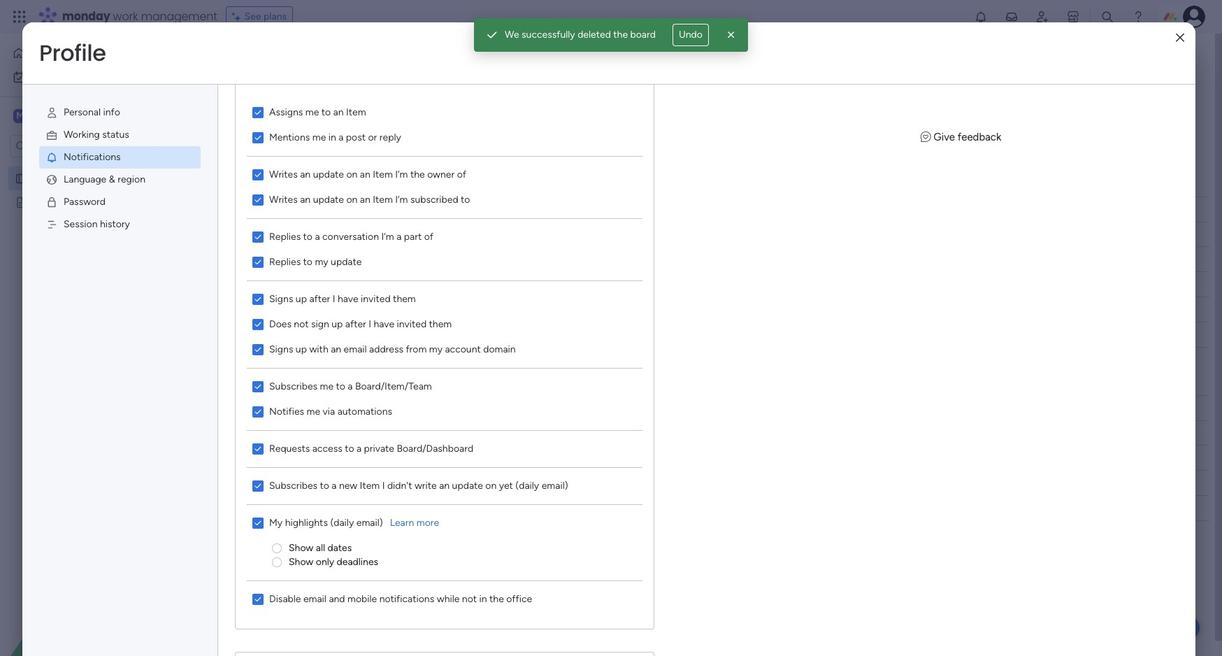 Task type: vqa. For each thing, say whether or not it's contained in the screenshot.
Add newly selected boards to all existing widgets
no



Task type: locate. For each thing, give the bounding box(es) containing it.
1 vertical spatial show
[[289, 556, 314, 568]]

a up automations
[[348, 380, 353, 392]]

0 vertical spatial the
[[614, 29, 628, 41]]

2 subscribes from the top
[[269, 480, 318, 492]]

my
[[32, 71, 46, 83], [33, 172, 46, 184], [269, 517, 283, 529]]

Due date field
[[632, 202, 679, 217], [632, 400, 679, 416]]

notifications image left update feed image at the top
[[974, 10, 988, 24]]

1 vertical spatial my
[[429, 343, 443, 355]]

on down writes an update on an item i'm the owner of
[[346, 194, 358, 206]]

access
[[312, 443, 342, 455]]

0 vertical spatial board
[[630, 29, 656, 41]]

tasks
[[296, 254, 319, 266]]

work right 'monday'
[[113, 8, 138, 24]]

profile
[[39, 37, 106, 69]]

see plans
[[245, 10, 287, 22]]

1 horizontal spatial in
[[479, 593, 487, 605]]

my for my first board
[[33, 172, 46, 184]]

them up does not sign up after i have invited them
[[393, 293, 416, 305]]

my inside option
[[32, 71, 46, 83]]

arrow down image
[[475, 138, 492, 155]]

2 writes from the top
[[269, 194, 298, 206]]

2 replies from the top
[[269, 256, 301, 268]]

mar for mar 8
[[644, 279, 659, 290]]

0 vertical spatial subscribes
[[269, 380, 318, 392]]

1 vertical spatial assign
[[264, 254, 294, 266]]

history
[[100, 218, 130, 230]]

1 vertical spatial new
[[260, 551, 278, 563]]

yet
[[499, 480, 513, 492]]

main inside button
[[234, 103, 255, 115]]

show
[[289, 542, 314, 554], [289, 556, 314, 568]]

1 vertical spatial date
[[656, 402, 676, 414]]

2 task from the top
[[333, 401, 352, 413]]

of right part on the top left of page
[[424, 231, 434, 243]]

notes
[[71, 196, 98, 208]]

my up the data in the left of the page
[[315, 256, 328, 268]]

1 vertical spatial board
[[69, 172, 94, 184]]

not
[[534, 427, 551, 439]]

1 vertical spatial week
[[272, 372, 305, 390]]

0 vertical spatial not
[[294, 318, 309, 330]]

and left keep
[[466, 78, 482, 90]]

0 horizontal spatial after
[[309, 293, 330, 305]]

main inside workspace selection element
[[32, 109, 57, 122]]

proposal
[[307, 453, 345, 464]]

1 task from the top
[[333, 203, 352, 215]]

home option
[[8, 42, 170, 64]]

any
[[251, 78, 267, 90]]

0 vertical spatial show
[[289, 542, 314, 554]]

0 horizontal spatial and
[[329, 593, 345, 605]]

main for main table
[[234, 103, 255, 115]]

public board image
[[15, 171, 28, 185]]

1 subscribes from the top
[[269, 380, 318, 392]]

post
[[346, 131, 366, 143]]

show down show all dates in the bottom of the page
[[289, 556, 314, 568]]

to right access
[[345, 443, 354, 455]]

email down does not sign up after i have invited them
[[344, 343, 367, 355]]

of
[[292, 78, 301, 90], [532, 78, 541, 90], [457, 169, 466, 180], [424, 231, 434, 243]]

1 vertical spatial see
[[638, 77, 655, 89]]

to up notifies me via automations
[[336, 380, 345, 392]]

up right sign
[[332, 318, 343, 330]]

task for this week
[[333, 203, 352, 215]]

list box containing my first board
[[0, 163, 178, 402]]

to up tasks
[[303, 231, 313, 243]]

them up account
[[429, 318, 452, 330]]

board left undo
[[630, 29, 656, 41]]

board/item/team
[[355, 380, 432, 392]]

notifications image inside menu item
[[45, 151, 58, 164]]

mar for mar 7
[[644, 254, 660, 264]]

an up weekly
[[300, 194, 311, 206]]

meeting
[[328, 229, 364, 241]]

week inside next week field
[[272, 372, 305, 390]]

of right "type" on the left of page
[[292, 78, 301, 90]]

lottie animation element
[[0, 515, 178, 656]]

notifications image up first
[[45, 151, 58, 164]]

language & region image
[[45, 173, 58, 186]]

0 horizontal spatial have
[[338, 293, 359, 305]]

0 vertical spatial email)
[[542, 480, 568, 492]]

after down signs up after i have invited them
[[345, 318, 366, 330]]

new inside region
[[339, 480, 358, 492]]

1 vertical spatial after
[[345, 318, 366, 330]]

due date
[[636, 203, 676, 215], [636, 402, 676, 414]]

1 horizontal spatial invited
[[397, 318, 427, 330]]

0 horizontal spatial assign
[[264, 254, 294, 266]]

alert containing we successfully deleted the board
[[474, 18, 748, 52]]

0 horizontal spatial i
[[333, 293, 335, 305]]

1 signs from the top
[[269, 293, 293, 305]]

collect data
[[264, 279, 318, 291]]

my work link
[[8, 66, 170, 88]]

notifies
[[269, 406, 304, 418]]

notifications image
[[974, 10, 988, 24], [45, 151, 58, 164]]

1 vertical spatial subscribes
[[269, 480, 318, 492]]

1 horizontal spatial the
[[490, 593, 504, 605]]

private
[[364, 443, 394, 455]]

not left sign
[[294, 318, 309, 330]]

v2 search image
[[301, 138, 311, 154]]

due date up mar 22
[[636, 402, 676, 414]]

2 horizontal spatial i
[[382, 480, 385, 492]]

2 due date from the top
[[636, 402, 676, 414]]

an right with
[[331, 343, 341, 355]]

my
[[315, 256, 328, 268], [429, 343, 443, 355]]

project
[[595, 78, 627, 90]]

new task
[[218, 140, 258, 152]]

office
[[507, 593, 532, 605]]

update up set up weekly meeting
[[313, 194, 344, 206]]

a down proposal
[[332, 480, 337, 492]]

my down home
[[32, 71, 46, 83]]

1 horizontal spatial main
[[234, 103, 255, 115]]

i'm for subscribed
[[395, 194, 408, 206]]

replies up the collect
[[269, 256, 301, 268]]

2 vertical spatial my
[[269, 517, 283, 529]]

an right write
[[439, 480, 450, 492]]

0 vertical spatial due date
[[636, 203, 676, 215]]

replies to a conversation i'm a part of
[[269, 231, 434, 243]]

1 horizontal spatial after
[[345, 318, 366, 330]]

session history menu item
[[39, 213, 201, 236]]

1 due date field from the top
[[632, 202, 679, 217]]

up
[[282, 229, 293, 241], [296, 293, 307, 305], [332, 318, 343, 330], [296, 343, 307, 355]]

0 horizontal spatial see
[[245, 10, 261, 22]]

0 horizontal spatial work
[[48, 71, 69, 83]]

and left mobile
[[329, 593, 345, 605]]

me up via
[[320, 380, 334, 392]]

1 horizontal spatial new
[[339, 480, 358, 492]]

subscribes down research
[[269, 480, 318, 492]]

up left with
[[296, 343, 307, 355]]

keep
[[484, 78, 505, 90]]

0 vertical spatial i'm
[[395, 169, 408, 180]]

close image
[[725, 28, 738, 42], [1176, 33, 1185, 43]]

add
[[239, 551, 257, 563]]

work
[[113, 8, 138, 24], [48, 71, 69, 83]]

signs for signs up after i have invited them
[[269, 293, 293, 305]]

your
[[573, 78, 593, 90]]

select product image
[[13, 10, 27, 24]]

monday
[[62, 8, 110, 24]]

1 vertical spatial work
[[48, 71, 69, 83]]

not right while
[[462, 593, 477, 605]]

assign up the collect
[[264, 254, 294, 266]]

due date field up mar 22
[[632, 400, 679, 416]]

update down search field
[[313, 169, 344, 180]]

mobile
[[348, 593, 377, 605]]

replies for replies to my update
[[269, 256, 301, 268]]

mar
[[644, 229, 660, 240], [644, 254, 660, 264], [644, 279, 659, 290], [642, 453, 657, 463]]

i'm left part on the top left of page
[[382, 231, 394, 243]]

up right set
[[282, 229, 293, 241]]

filter
[[448, 140, 470, 152]]

0 vertical spatial have
[[338, 293, 359, 305]]

subscribed
[[410, 194, 459, 206]]

timelines
[[424, 78, 463, 90]]

1 vertical spatial due date field
[[632, 400, 679, 416]]

replies for replies to a conversation i'm a part of
[[269, 231, 301, 243]]

up for with
[[296, 343, 307, 355]]

1 vertical spatial due
[[636, 402, 653, 414]]

owner
[[427, 169, 455, 180]]

0 vertical spatial in
[[329, 131, 336, 143]]

invited up from
[[397, 318, 427, 330]]

board down the notifications
[[69, 172, 94, 184]]

writes down "this week" field on the top left of page
[[269, 194, 298, 206]]

0 vertical spatial new
[[339, 480, 358, 492]]

0 vertical spatial assign
[[339, 78, 369, 90]]

help image
[[1132, 10, 1146, 24]]

kendall parks image
[[1183, 6, 1206, 28]]

1 vertical spatial invited
[[397, 318, 427, 330]]

info
[[103, 106, 120, 118]]

1 vertical spatial i'm
[[395, 194, 408, 206]]

my right from
[[429, 343, 443, 355]]

email) right yet
[[542, 480, 568, 492]]

0 vertical spatial week
[[270, 173, 303, 191]]

0 vertical spatial task
[[333, 203, 352, 215]]

1 horizontal spatial notifications image
[[974, 10, 988, 24]]

manage any type of project. assign owners, set timelines and keep track of where your project stands.
[[214, 78, 660, 90]]

manage
[[214, 78, 249, 90]]

1 horizontal spatial work
[[113, 8, 138, 24]]

up for after
[[296, 293, 307, 305]]

1 vertical spatial them
[[429, 318, 452, 330]]

1 vertical spatial writes
[[269, 194, 298, 206]]

writes for writes an update on an item i'm the owner of
[[269, 169, 298, 180]]

1 vertical spatial due date
[[636, 402, 676, 414]]

1 horizontal spatial them
[[429, 318, 452, 330]]

0 vertical spatial see
[[245, 10, 261, 22]]

0 vertical spatial invited
[[361, 293, 391, 305]]

stuck
[[547, 278, 572, 290]]

add new group button
[[213, 546, 313, 569]]

the inside alert
[[614, 29, 628, 41]]

help
[[1163, 621, 1188, 635]]

in right while
[[479, 593, 487, 605]]

1 horizontal spatial see
[[638, 77, 655, 89]]

0 vertical spatial due
[[636, 203, 653, 215]]

0 horizontal spatial email)
[[357, 517, 383, 529]]

a left private
[[357, 443, 362, 455]]

main up 'working status' icon
[[32, 109, 57, 122]]

0 vertical spatial my
[[315, 256, 328, 268]]

learn
[[390, 517, 414, 529]]

see left plans
[[245, 10, 261, 22]]

update down conversation
[[331, 256, 362, 268]]

i up address
[[369, 318, 371, 330]]

update left yet
[[452, 480, 483, 492]]

me right assigns
[[305, 106, 319, 118]]

region containing assigns me to an item
[[236, 83, 654, 629]]

m
[[16, 110, 24, 122]]

show left all at the left of page
[[289, 542, 314, 554]]

new task button
[[212, 135, 264, 157]]

main for main workspace
[[32, 109, 57, 122]]

research
[[264, 453, 305, 464]]

1 vertical spatial i
[[369, 318, 371, 330]]

week
[[270, 173, 303, 191], [272, 372, 305, 390]]

2 due from the top
[[636, 402, 653, 414]]

mar left 8
[[644, 279, 659, 290]]

person
[[383, 140, 413, 152]]

email
[[344, 343, 367, 355], [303, 593, 327, 605]]

close image down kendall parks image
[[1176, 33, 1185, 43]]

set up weekly meeting
[[264, 229, 364, 241]]

list box
[[0, 163, 178, 402]]

week inside "this week" field
[[270, 173, 303, 191]]

personal info menu item
[[39, 101, 201, 124]]

update
[[313, 169, 344, 180], [313, 194, 344, 206], [331, 256, 362, 268], [452, 480, 483, 492]]

new
[[339, 480, 358, 492], [260, 551, 278, 563]]

see inside button
[[245, 10, 261, 22]]

due date up mar 6
[[636, 203, 676, 215]]

my work
[[32, 71, 69, 83]]

option
[[0, 165, 178, 168]]

0 vertical spatial signs
[[269, 293, 293, 305]]

my left first
[[33, 172, 46, 184]]

i for new
[[382, 480, 385, 492]]

1 horizontal spatial email)
[[542, 480, 568, 492]]

7
[[662, 254, 667, 264]]

mar 6
[[644, 229, 667, 240]]

on left yet
[[486, 480, 497, 492]]

lottie animation image
[[0, 515, 178, 656]]

me left via
[[307, 406, 320, 418]]

due up mar 22
[[636, 402, 653, 414]]

a
[[339, 131, 344, 143], [315, 231, 320, 243], [397, 231, 402, 243], [348, 380, 353, 392], [357, 443, 362, 455], [332, 480, 337, 492]]

1 horizontal spatial email
[[344, 343, 367, 355]]

date up 22
[[656, 402, 676, 414]]

research proposal
[[264, 453, 345, 464]]

alert
[[474, 18, 748, 52]]

update feed image
[[1005, 10, 1019, 24]]

1 horizontal spatial board
[[630, 29, 656, 41]]

1 vertical spatial task
[[333, 401, 352, 413]]

new down proposal
[[339, 480, 358, 492]]

1 writes from the top
[[269, 169, 298, 180]]

where
[[544, 78, 571, 90]]

the left office
[[490, 593, 504, 605]]

0 vertical spatial my
[[32, 71, 46, 83]]

0 horizontal spatial main
[[32, 109, 57, 122]]

in
[[329, 131, 336, 143], [479, 593, 487, 605]]

1 vertical spatial on
[[346, 194, 358, 206]]

1 horizontal spatial i
[[369, 318, 371, 330]]

after down the data in the left of the page
[[309, 293, 330, 305]]

me
[[305, 106, 319, 118], [312, 131, 326, 143], [320, 380, 334, 392], [307, 406, 320, 418]]

my inside region
[[269, 517, 283, 529]]

only
[[316, 556, 334, 568]]

me for subscribes
[[320, 380, 334, 392]]

1 show from the top
[[289, 542, 314, 554]]

1 vertical spatial email
[[303, 593, 327, 605]]

subscribes up notifies
[[269, 380, 318, 392]]

search everything image
[[1101, 10, 1115, 24]]

1 horizontal spatial have
[[374, 318, 395, 330]]

assign
[[339, 78, 369, 90], [264, 254, 294, 266]]

signs for signs up with an email address from my account domain
[[269, 343, 293, 355]]

Next week field
[[237, 372, 309, 390]]

email) left learn
[[357, 517, 383, 529]]

1 vertical spatial replies
[[269, 256, 301, 268]]

0 vertical spatial on
[[346, 169, 358, 180]]

1 horizontal spatial my
[[429, 343, 443, 355]]

1 vertical spatial my
[[33, 172, 46, 184]]

workspace image
[[13, 108, 27, 124]]

personal info image
[[45, 106, 58, 119]]

assign up add view image
[[339, 78, 369, 90]]

via
[[323, 406, 335, 418]]

0 vertical spatial replies
[[269, 231, 301, 243]]

workspace
[[59, 109, 115, 122]]

see for see more
[[638, 77, 655, 89]]

1 replies from the top
[[269, 231, 301, 243]]

region
[[236, 83, 654, 629]]

2 date from the top
[[656, 402, 676, 414]]

have up does not sign up after i have invited them
[[338, 293, 359, 305]]

1 vertical spatial in
[[479, 593, 487, 605]]

Owner field
[[461, 202, 497, 217]]

work for my
[[48, 71, 69, 83]]

1 due from the top
[[636, 203, 653, 215]]

due up mar 6
[[636, 203, 653, 215]]

to down proposal
[[320, 480, 329, 492]]

(daily up dates
[[330, 517, 354, 529]]

notifications menu item
[[39, 146, 201, 169]]

0 vertical spatial writes
[[269, 169, 298, 180]]

up down the data in the left of the page
[[296, 293, 307, 305]]

1 vertical spatial (daily
[[330, 517, 354, 529]]

due
[[636, 203, 653, 215], [636, 402, 653, 414]]

in left post
[[329, 131, 336, 143]]

subscribes for subscribes to a new item i didn't write an update on yet (daily email)
[[269, 480, 318, 492]]

1 vertical spatial notifications image
[[45, 151, 58, 164]]

sort
[[519, 140, 537, 152]]

from
[[406, 343, 427, 355]]

i'm down person
[[395, 169, 408, 180]]

mar left 6
[[644, 229, 660, 240]]

my left highlights at left
[[269, 517, 283, 529]]

show only deadlines
[[289, 556, 378, 568]]

an down v2 search image
[[300, 169, 311, 180]]

invited up does not sign up after i have invited them
[[361, 293, 391, 305]]

assign tasks
[[264, 254, 319, 266]]

close image right undo 'button'
[[725, 28, 738, 42]]

and
[[466, 78, 482, 90], [329, 593, 345, 605]]

0 horizontal spatial notifications image
[[45, 151, 58, 164]]

show all dates
[[289, 542, 352, 554]]

task down subscribes me to a board/item/team
[[333, 401, 352, 413]]

2 vertical spatial on
[[486, 480, 497, 492]]

2 signs from the top
[[269, 343, 293, 355]]

0 horizontal spatial them
[[393, 293, 416, 305]]

work inside the my work option
[[48, 71, 69, 83]]

v2 user feedback image
[[921, 131, 931, 143]]

2 horizontal spatial the
[[614, 29, 628, 41]]

work down profile
[[48, 71, 69, 83]]

i for up
[[369, 318, 371, 330]]

see left more
[[638, 77, 655, 89]]

task up meeting
[[333, 203, 352, 215]]

language & region
[[64, 173, 145, 185]]

the left owner
[[410, 169, 425, 180]]

status
[[102, 129, 129, 141]]

to up mentions me in a post or reply on the top of the page
[[322, 106, 331, 118]]

date up 6
[[656, 203, 676, 215]]

my work option
[[8, 66, 170, 88]]

email right disable
[[303, 593, 327, 605]]

1 vertical spatial signs
[[269, 343, 293, 355]]

working status image
[[45, 129, 58, 141]]

item up post
[[346, 106, 366, 118]]

signs down the collect
[[269, 293, 293, 305]]

a left part on the top left of page
[[397, 231, 402, 243]]

mar left 7
[[644, 254, 660, 264]]

1 horizontal spatial not
[[462, 593, 477, 605]]

task
[[240, 140, 258, 152]]

task
[[333, 203, 352, 215], [333, 401, 352, 413]]

owners,
[[371, 78, 405, 90]]

personal
[[64, 106, 101, 118]]

due date field up mar 6
[[632, 202, 679, 217]]

new right add
[[260, 551, 278, 563]]

1 horizontal spatial and
[[466, 78, 482, 90]]

see for see plans
[[245, 10, 261, 22]]

meeting
[[33, 196, 69, 208]]

notifications
[[380, 593, 434, 605]]

2 show from the top
[[289, 556, 314, 568]]



Task type: describe. For each thing, give the bounding box(es) containing it.
account
[[445, 343, 481, 355]]

0 horizontal spatial not
[[294, 318, 309, 330]]

we
[[505, 29, 519, 41]]

my for my work
[[32, 71, 46, 83]]

more
[[417, 517, 439, 529]]

of right owner
[[457, 169, 466, 180]]

deadlines
[[337, 556, 378, 568]]

show for show only deadlines
[[289, 556, 314, 568]]

an down writes an update on an item i'm the owner of
[[360, 194, 370, 206]]

undo button
[[673, 24, 709, 46]]

sign
[[311, 318, 329, 330]]

1 vertical spatial and
[[329, 593, 345, 605]]

0 horizontal spatial (daily
[[330, 517, 354, 529]]

main workspace
[[32, 109, 115, 122]]

session history image
[[45, 218, 58, 231]]

0 horizontal spatial email
[[303, 593, 327, 605]]

1 button
[[399, 222, 444, 247]]

subscribes for subscribes me to a board/item/team
[[269, 380, 318, 392]]

working status menu item
[[39, 124, 201, 146]]

my highlights (daily email)
[[269, 517, 383, 529]]

while
[[437, 593, 460, 605]]

see plans button
[[226, 6, 293, 27]]

monday work management
[[62, 8, 217, 24]]

hide button
[[550, 135, 601, 157]]

workspace selection element
[[13, 108, 117, 126]]

on for the
[[346, 169, 358, 180]]

invite members image
[[1036, 10, 1050, 24]]

next week
[[241, 372, 305, 390]]

dates
[[328, 542, 352, 554]]

see more
[[638, 77, 680, 89]]

1 due date from the top
[[636, 203, 676, 215]]

item left didn't
[[360, 480, 380, 492]]

1 date from the top
[[656, 203, 676, 215]]

replies to my update
[[269, 256, 362, 268]]

group
[[280, 551, 306, 563]]

highlights
[[285, 517, 328, 529]]

my first board
[[33, 172, 94, 184]]

deleted
[[578, 29, 611, 41]]

an left add view image
[[333, 106, 344, 118]]

owner
[[464, 203, 493, 215]]

collect
[[264, 279, 296, 291]]

region
[[118, 173, 145, 185]]

password menu item
[[39, 191, 201, 213]]

mar for mar 6
[[644, 229, 660, 240]]

public board image
[[15, 195, 28, 208]]

mar 22
[[642, 453, 670, 463]]

give
[[934, 131, 955, 143]]

automations
[[338, 406, 392, 418]]

me for notifies
[[307, 406, 320, 418]]

calendar button
[[291, 98, 351, 120]]

main table
[[234, 103, 280, 115]]

undo
[[679, 29, 703, 41]]

mar 8
[[644, 279, 667, 290]]

all
[[316, 542, 325, 554]]

learn more
[[390, 517, 439, 529]]

requests
[[269, 443, 310, 455]]

help button
[[1151, 616, 1200, 639]]

0 vertical spatial notifications image
[[974, 10, 988, 24]]

writes an update on an item i'm subscribed to
[[269, 194, 470, 206]]

hide
[[572, 140, 593, 152]]

writes for writes an update on an item i'm subscribed to
[[269, 194, 298, 206]]

more
[[657, 77, 680, 89]]

assigns
[[269, 106, 303, 118]]

2 due date field from the top
[[632, 400, 679, 416]]

add view image
[[359, 104, 365, 114]]

new inside button
[[260, 551, 278, 563]]

on for subscribed
[[346, 194, 358, 206]]

signs up with an email address from my account domain
[[269, 343, 516, 355]]

plans
[[264, 10, 287, 22]]

notifies me via automations
[[269, 406, 392, 418]]

session
[[64, 218, 98, 230]]

password image
[[45, 196, 58, 208]]

of right track
[[532, 78, 541, 90]]

first
[[49, 172, 66, 184]]

i'm for the
[[395, 169, 408, 180]]

8
[[662, 279, 667, 290]]

item up writes an update on an item i'm subscribed to
[[373, 169, 393, 180]]

set
[[264, 229, 279, 241]]

this
[[241, 173, 266, 191]]

up for weekly
[[282, 229, 293, 241]]

collapse board header image
[[1180, 104, 1191, 115]]

me for mentions
[[312, 131, 326, 143]]

item down writes an update on an item i'm the owner of
[[373, 194, 393, 206]]

week for this week
[[270, 173, 303, 191]]

6
[[662, 229, 667, 240]]

2 vertical spatial i'm
[[382, 231, 394, 243]]

1 horizontal spatial assign
[[339, 78, 369, 90]]

set
[[408, 78, 421, 90]]

create
[[264, 427, 294, 439]]

does not sign up after i have invited them
[[269, 318, 452, 330]]

we successfully deleted the board
[[505, 29, 656, 41]]

0 horizontal spatial my
[[315, 256, 328, 268]]

0 vertical spatial and
[[466, 78, 482, 90]]

1
[[425, 233, 428, 241]]

a left post
[[339, 131, 344, 143]]

working status
[[64, 129, 129, 141]]

monday marketplace image
[[1067, 10, 1081, 24]]

conversation
[[322, 231, 379, 243]]

management
[[141, 8, 217, 24]]

requests access to a private board/dashboard
[[269, 443, 474, 455]]

2 vertical spatial the
[[490, 593, 504, 605]]

me for assigns
[[305, 106, 319, 118]]

my for my highlights (daily email)
[[269, 517, 283, 529]]

Search in workspace field
[[29, 138, 117, 154]]

1 vertical spatial email)
[[357, 517, 383, 529]]

meeting notes
[[33, 196, 98, 208]]

This week field
[[237, 173, 306, 192]]

board/dashboard
[[397, 443, 474, 455]]

0 vertical spatial i
[[333, 293, 335, 305]]

show for show all dates
[[289, 542, 314, 554]]

menu menu
[[22, 85, 218, 252]]

1 vertical spatial have
[[374, 318, 395, 330]]

mentions
[[269, 131, 310, 143]]

angle down image
[[271, 141, 277, 151]]

to up the data in the left of the page
[[303, 256, 313, 268]]

subscribes me to a board/item/team
[[269, 380, 432, 392]]

project.
[[303, 78, 337, 90]]

a up tasks
[[315, 231, 320, 243]]

disable email and mobile notifications while not in the office
[[269, 593, 532, 605]]

1 horizontal spatial close image
[[1176, 33, 1185, 43]]

feedback
[[958, 131, 1002, 143]]

Search field
[[311, 136, 353, 156]]

to right 'subscribed'
[[461, 194, 470, 206]]

mar 7
[[644, 254, 667, 264]]

started
[[553, 427, 586, 439]]

assigns me to an item
[[269, 106, 366, 118]]

give feedback link
[[921, 131, 1002, 143]]

password
[[64, 196, 106, 208]]

learn more link
[[390, 516, 439, 530]]

language & region menu item
[[39, 169, 201, 191]]

1 vertical spatial not
[[462, 593, 477, 605]]

0 vertical spatial after
[[309, 293, 330, 305]]

mar for mar 22
[[642, 453, 657, 463]]

next
[[241, 372, 269, 390]]

0 horizontal spatial in
[[329, 131, 336, 143]]

an up writes an update on an item i'm subscribed to
[[360, 169, 370, 180]]

&
[[109, 173, 115, 185]]

0 horizontal spatial close image
[[725, 28, 738, 42]]

0 vertical spatial them
[[393, 293, 416, 305]]

0 horizontal spatial the
[[410, 169, 425, 180]]

22
[[659, 453, 670, 463]]

task for next week
[[333, 401, 352, 413]]

filter button
[[426, 135, 492, 157]]

1 horizontal spatial (daily
[[516, 480, 539, 492]]

session history
[[64, 218, 130, 230]]

work for monday
[[113, 8, 138, 24]]

week for next week
[[272, 372, 305, 390]]

signs up after i have invited them
[[269, 293, 416, 305]]

0 horizontal spatial invited
[[361, 293, 391, 305]]



